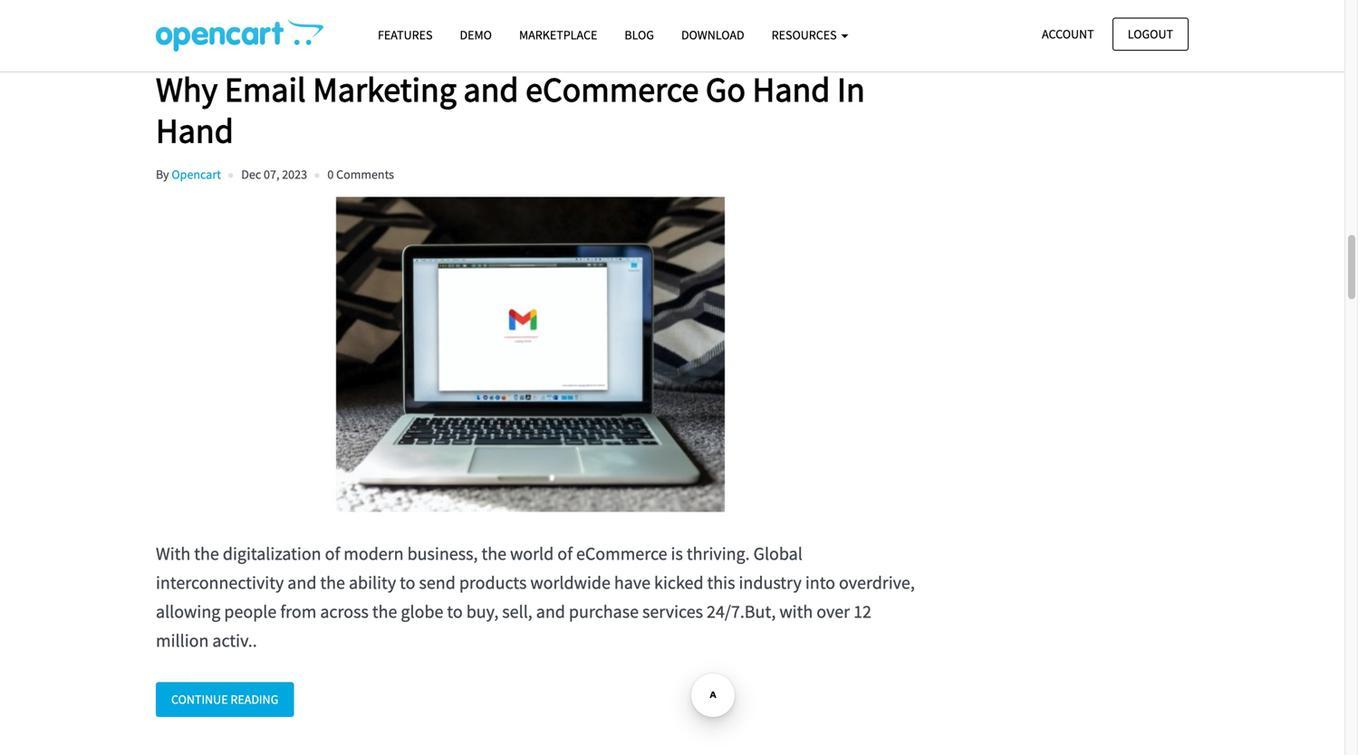 Task type: locate. For each thing, give the bounding box(es) containing it.
features
[[378, 27, 433, 43]]

worldwide
[[530, 572, 611, 595]]

hand up opencart link on the left of page
[[156, 109, 234, 152]]

services
[[642, 601, 703, 624]]

send
[[419, 572, 456, 595]]

1 vertical spatial ecommerce
[[576, 543, 667, 566]]

buy,
[[466, 601, 499, 624]]

logout link
[[1113, 18, 1189, 51]]

why email marketing and ecommerce go hand in hand
[[156, 67, 865, 152]]

1 horizontal spatial to
[[447, 601, 463, 624]]

of up worldwide
[[558, 543, 573, 566]]

ecommerce down blog link
[[526, 67, 699, 111]]

marketing
[[313, 67, 457, 111]]

sell,
[[502, 601, 533, 624]]

resources
[[772, 27, 839, 43]]

the up across
[[320, 572, 345, 595]]

activ..
[[212, 630, 257, 653]]

interconnectivity
[[156, 572, 284, 595]]

logout
[[1128, 26, 1173, 42]]

overdrive,
[[839, 572, 915, 595]]

1 horizontal spatial and
[[463, 67, 519, 111]]

and
[[463, 67, 519, 111], [288, 572, 317, 595], [536, 601, 565, 624]]

hand down resources
[[753, 67, 830, 111]]

and right sell, in the bottom left of the page
[[536, 601, 565, 624]]

is
[[671, 543, 683, 566]]

account link
[[1027, 18, 1110, 51]]

with the digitalization of modern business, the world of ecommerce is thriving. global interconnectivity and the ability to send products worldwide have kicked this industry into overdrive, allowing people from across the globe to buy, sell, and purchase services 24/7.but, with over 12 million activ..
[[156, 543, 915, 653]]

and up "from"
[[288, 572, 317, 595]]

across
[[320, 601, 369, 624]]

blog link
[[611, 19, 668, 51]]

continue reading link
[[156, 683, 294, 718]]

ecommerce up have
[[576, 543, 667, 566]]

ecommerce
[[526, 67, 699, 111], [576, 543, 667, 566]]

resources link
[[758, 19, 862, 51]]

to
[[400, 572, 415, 595], [447, 601, 463, 624]]

million
[[156, 630, 209, 653]]

global
[[754, 543, 803, 566]]

0 horizontal spatial of
[[325, 543, 340, 566]]

marketplace link
[[506, 19, 611, 51]]

the up "interconnectivity" at the left bottom
[[194, 543, 219, 566]]

to left buy, at left
[[447, 601, 463, 624]]

reading
[[231, 692, 278, 708]]

digitalization
[[223, 543, 321, 566]]

0 vertical spatial ecommerce
[[526, 67, 699, 111]]

of left modern
[[325, 543, 340, 566]]

07,
[[264, 166, 279, 183]]

kicked
[[654, 572, 704, 595]]

0 vertical spatial and
[[463, 67, 519, 111]]

ecommerce inside the why email marketing and ecommerce go hand in hand
[[526, 67, 699, 111]]

why
[[156, 67, 218, 111]]

of
[[325, 543, 340, 566], [558, 543, 573, 566]]

2 of from the left
[[558, 543, 573, 566]]

2 vertical spatial and
[[536, 601, 565, 624]]

0 horizontal spatial and
[[288, 572, 317, 595]]

0
[[327, 166, 334, 183]]

1 horizontal spatial of
[[558, 543, 573, 566]]

demo link
[[446, 19, 506, 51]]

into
[[805, 572, 835, 595]]

by opencart
[[156, 166, 221, 183]]

comments
[[336, 166, 394, 183]]

2 horizontal spatial and
[[536, 601, 565, 624]]

hand
[[753, 67, 830, 111], [156, 109, 234, 152]]

opencart
[[172, 166, 221, 183]]

1 vertical spatial and
[[288, 572, 317, 595]]

allowing
[[156, 601, 221, 624]]

have
[[614, 572, 651, 595]]

24/7.but,
[[707, 601, 776, 624]]

products
[[459, 572, 527, 595]]

1 horizontal spatial hand
[[753, 67, 830, 111]]

0 vertical spatial to
[[400, 572, 415, 595]]

and down "demo" link
[[463, 67, 519, 111]]

the
[[194, 543, 219, 566], [482, 543, 507, 566], [320, 572, 345, 595], [372, 601, 397, 624]]

to left send
[[400, 572, 415, 595]]

in
[[837, 67, 865, 111]]

people
[[224, 601, 277, 624]]

and inside the why email marketing and ecommerce go hand in hand
[[463, 67, 519, 111]]



Task type: vqa. For each thing, say whether or not it's contained in the screenshot.
the leftmost 0 Reviews
no



Task type: describe. For each thing, give the bounding box(es) containing it.
this
[[707, 572, 735, 595]]

blog
[[625, 27, 654, 43]]

the down ability
[[372, 601, 397, 624]]

dec 07, 2023
[[241, 166, 307, 183]]

marketplace
[[519, 27, 597, 43]]

1 of from the left
[[325, 543, 340, 566]]

by
[[156, 166, 169, 183]]

thriving.
[[687, 543, 750, 566]]

2023
[[282, 166, 307, 183]]

features link
[[364, 19, 446, 51]]

continue reading
[[171, 692, 278, 708]]

industry
[[739, 572, 802, 595]]

with
[[156, 543, 191, 566]]

globe
[[401, 601, 443, 624]]

opencart link
[[172, 166, 221, 183]]

modern
[[344, 543, 404, 566]]

go
[[706, 67, 746, 111]]

why email marketing and ecommerce go hand in hand link
[[156, 67, 924, 152]]

0 horizontal spatial to
[[400, 572, 415, 595]]

12
[[854, 601, 872, 624]]

over
[[817, 601, 850, 624]]

demo
[[460, 27, 492, 43]]

from
[[280, 601, 317, 624]]

why email marketing and ecommerce go hand in hand image
[[156, 197, 906, 513]]

continue
[[171, 692, 228, 708]]

0 horizontal spatial hand
[[156, 109, 234, 152]]

purchase
[[569, 601, 639, 624]]

dec
[[241, 166, 261, 183]]

download
[[681, 27, 745, 43]]

download link
[[668, 19, 758, 51]]

business,
[[407, 543, 478, 566]]

opencart - blog image
[[156, 19, 323, 52]]

the up products on the bottom of the page
[[482, 543, 507, 566]]

account
[[1042, 26, 1094, 42]]

0 comments
[[327, 166, 394, 183]]

ecommerce inside with the digitalization of modern business, the world of ecommerce is thriving. global interconnectivity and the ability to send products worldwide have kicked this industry into overdrive, allowing people from across the globe to buy, sell, and purchase services 24/7.but, with over 12 million activ..
[[576, 543, 667, 566]]

1 vertical spatial to
[[447, 601, 463, 624]]

email
[[225, 67, 306, 111]]

world
[[510, 543, 554, 566]]

ability
[[349, 572, 396, 595]]

with
[[780, 601, 813, 624]]



